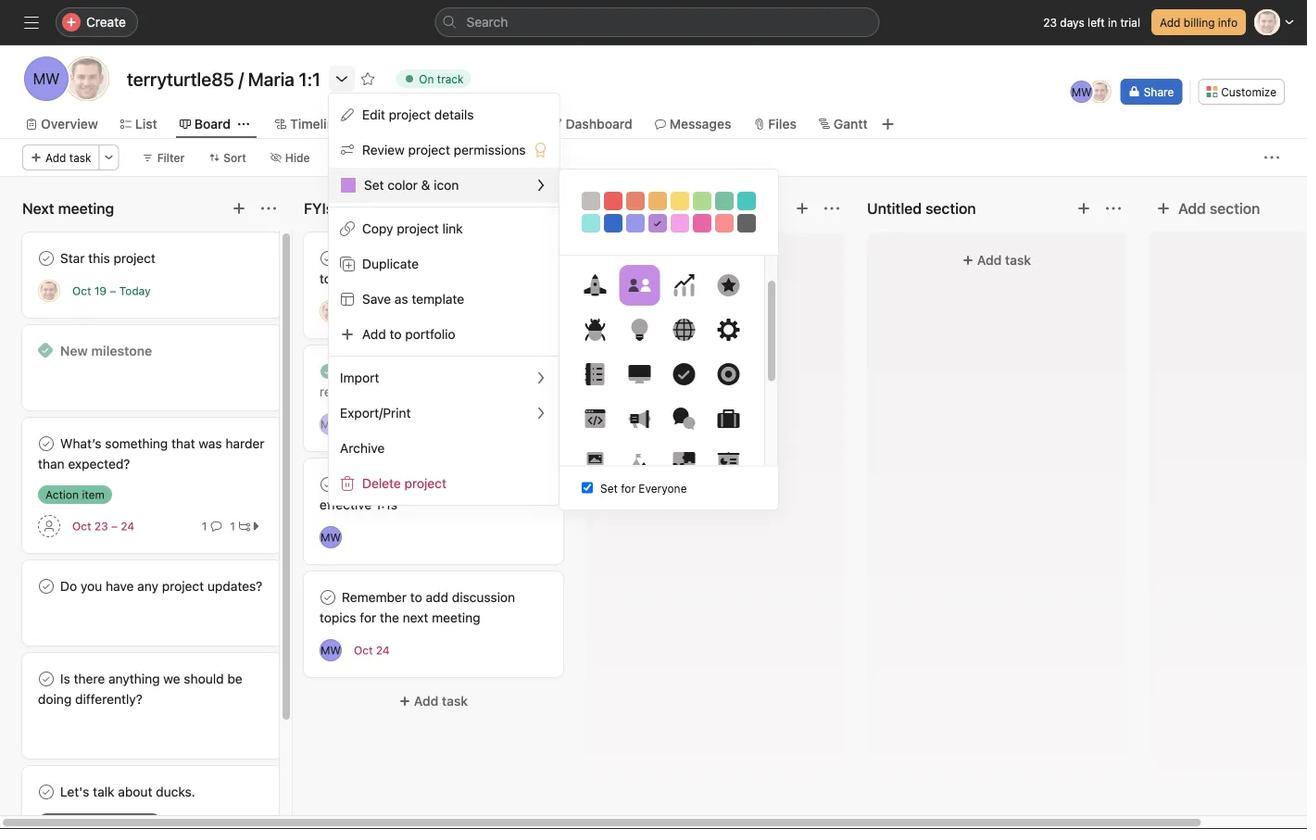 Task type: vqa. For each thing, say whether or not it's contained in the screenshot.
Learn
yes



Task type: describe. For each thing, give the bounding box(es) containing it.
remember to add discussion topics for the next meeting for tt
[[320, 251, 515, 286]]

is there anything we should be doing differently?
[[38, 671, 242, 707]]

timeline
[[290, 116, 342, 132]]

copy
[[362, 221, 393, 236]]

a
[[534, 364, 541, 379]]

trial
[[1121, 16, 1141, 29]]

today
[[119, 284, 151, 297]]

do
[[60, 579, 77, 594]]

overview
[[41, 116, 98, 132]]

set
[[493, 364, 511, 379]]

24 for mw
[[376, 644, 390, 657]]

section
[[1210, 200, 1260, 217]]

recurring
[[320, 384, 374, 399]]

next for mw
[[403, 610, 428, 625]]

if
[[342, 364, 350, 379]]

gantt link
[[819, 114, 868, 134]]

have
[[106, 579, 134, 594]]

more
[[379, 477, 410, 492]]

project for review
[[408, 142, 450, 158]]

add section
[[1179, 200, 1260, 217]]

remember to add discussion topics for the next meeting for mw
[[320, 590, 515, 625]]

share button
[[1121, 79, 1183, 105]]

delete
[[362, 476, 401, 491]]

we
[[163, 671, 180, 687]]

oct for today
[[72, 284, 91, 297]]

workflow link
[[456, 114, 529, 134]]

portfolio
[[405, 327, 456, 342]]

completed image for remember to add discussion topics for the next meeting
[[317, 247, 339, 270]]

0 vertical spatial in
[[1108, 16, 1117, 29]]

oct for 20
[[354, 418, 373, 431]]

files
[[768, 116, 797, 132]]

delete project
[[362, 476, 447, 491]]

filter
[[157, 151, 185, 164]]

add task image for previous topics
[[795, 201, 810, 216]]

for for mw
[[360, 610, 376, 625]]

1 vertical spatial for
[[621, 482, 636, 495]]

action item
[[45, 488, 105, 501]]

let's
[[60, 784, 89, 800]]

completed image for what's something that was harder than expected?
[[35, 433, 57, 455]]

untitled section
[[867, 200, 976, 217]]

search
[[467, 14, 508, 30]]

completed image for if not already scheduled, set up a recurring 1:1 meeting in your calendar
[[317, 360, 339, 383]]

notebook image
[[584, 363, 606, 385]]

any
[[137, 579, 158, 594]]

1:1
[[378, 384, 393, 399]]

learn more about how to run effective 1:1s
[[320, 477, 514, 512]]

show options image
[[335, 71, 349, 86]]

how
[[451, 477, 476, 492]]

there
[[74, 671, 105, 687]]

mw button for if not already scheduled, set up a recurring 1:1 meeting in your calendar
[[320, 413, 342, 435]]

on
[[419, 72, 434, 85]]

1:1s
[[375, 497, 397, 512]]

project right any
[[162, 579, 204, 594]]

customize
[[1221, 85, 1277, 98]]

– for already
[[391, 418, 398, 431]]

add tab image
[[881, 117, 896, 132]]

is
[[60, 671, 70, 687]]

add to starred image
[[361, 71, 375, 86]]

1 1 button from the left
[[198, 517, 226, 536]]

2 1 from the left
[[230, 520, 235, 533]]

calendar link
[[364, 114, 434, 134]]

html image
[[584, 408, 606, 430]]

briefcase image
[[718, 408, 740, 430]]

list link
[[120, 114, 157, 134]]

Completed milestone checkbox
[[38, 343, 53, 358]]

save
[[362, 291, 391, 307]]

new
[[60, 343, 88, 359]]

than
[[38, 456, 65, 472]]

anything
[[108, 671, 160, 687]]

board
[[194, 116, 231, 132]]

puzzle image
[[673, 452, 695, 474]]

save as template
[[362, 291, 464, 307]]

completed image for is there anything we should be doing differently?
[[35, 668, 57, 690]]

review project permissions
[[362, 142, 526, 158]]

24 for tt
[[376, 305, 390, 318]]

set color & icon menu item
[[329, 168, 559, 203]]

that
[[171, 436, 195, 451]]

rocket image
[[584, 274, 606, 296]]

details
[[434, 107, 474, 122]]

star image
[[718, 274, 740, 296]]

something
[[105, 436, 168, 451]]

bug image
[[584, 319, 606, 341]]

review
[[362, 142, 405, 158]]

search button
[[435, 7, 880, 37]]

1 1 from the left
[[202, 520, 207, 533]]

meeting for mw
[[432, 610, 480, 625]]

meeting inside if not already scheduled, set up a recurring 1:1 meeting in your calendar
[[397, 384, 445, 399]]

customize button
[[1198, 79, 1285, 105]]

presentation image
[[718, 452, 740, 474]]

action
[[45, 488, 79, 501]]

project up today
[[114, 251, 156, 266]]

chat bubbles image
[[673, 408, 695, 430]]

sort
[[224, 151, 246, 164]]

search list box
[[435, 7, 880, 37]]

the for tt
[[380, 271, 399, 286]]

color
[[388, 177, 418, 193]]

copy project link
[[362, 221, 463, 236]]

light bulb image
[[629, 319, 651, 341]]

discussion for tt
[[452, 251, 515, 266]]

project for copy
[[397, 221, 439, 236]]

milestone
[[91, 343, 152, 359]]

should
[[184, 671, 224, 687]]

tt left share button on the top of page
[[1093, 85, 1107, 98]]

timeline link
[[275, 114, 342, 134]]

next for tt
[[403, 271, 428, 286]]

oct 19 – today
[[72, 284, 151, 297]]

dashboard link
[[551, 114, 633, 134]]

list
[[135, 116, 157, 132]]

1 horizontal spatial 23
[[1043, 16, 1057, 29]]

completed image for do you have any project updates?
[[35, 575, 57, 598]]

billing
[[1184, 16, 1215, 29]]

1 horizontal spatial more actions image
[[1265, 150, 1280, 165]]

more section actions image for untitled section
[[1106, 201, 1121, 216]]

you
[[81, 579, 102, 594]]

completed milestone image
[[38, 343, 53, 358]]

star this project
[[60, 251, 156, 266]]

completed image for remember to add discussion topics for the next meeting
[[317, 587, 339, 609]]

add inside button
[[1160, 16, 1181, 29]]

star
[[60, 251, 85, 266]]

if not already scheduled, set up a recurring 1:1 meeting in your calendar
[[320, 364, 544, 399]]

be
[[227, 671, 242, 687]]

new milestone
[[60, 343, 152, 359]]

gantt
[[834, 116, 868, 132]]

tt button for next meeting
[[38, 280, 60, 302]]

doing
[[38, 692, 72, 707]]

differently?
[[75, 692, 143, 707]]

completed image for star this project
[[35, 247, 57, 270]]

0 horizontal spatial 23
[[94, 520, 108, 533]]

create
[[86, 14, 126, 30]]

add task image for untitled section
[[1077, 201, 1091, 216]]

meeting for tt
[[432, 271, 480, 286]]

2 1 button from the left
[[226, 517, 266, 536]]

export/print
[[340, 405, 411, 421]]

expand sidebar image
[[24, 15, 39, 30]]

to inside learn more about how to run effective 1:1s
[[479, 477, 491, 492]]

mountain flag image
[[629, 452, 651, 474]]

calendar
[[493, 384, 544, 399]]

1 vertical spatial 24
[[121, 520, 134, 533]]

filter button
[[134, 145, 193, 170]]

2 vertical spatial –
[[111, 520, 118, 533]]

topics for mw
[[320, 610, 356, 625]]

oct 24 button for tt
[[354, 305, 390, 318]]

completed image for let's talk about ducks.
[[35, 781, 57, 803]]



Task type: locate. For each thing, give the bounding box(es) containing it.
1 horizontal spatial about
[[413, 477, 447, 492]]

1 vertical spatial –
[[391, 418, 398, 431]]

1 horizontal spatial more section actions image
[[1106, 201, 1121, 216]]

completed image down fyis
[[317, 247, 339, 270]]

1 next from the top
[[403, 271, 428, 286]]

tt button down completed checkbox
[[38, 280, 60, 302]]

topics for tt
[[320, 271, 356, 286]]

add task image down 'files'
[[795, 201, 810, 216]]

project for delete
[[405, 476, 447, 491]]

in down scheduled,
[[449, 384, 459, 399]]

1 remember to add discussion topics for the next meeting from the top
[[320, 251, 515, 286]]

1 horizontal spatial in
[[1108, 16, 1117, 29]]

2 oct 24 from the top
[[354, 644, 390, 657]]

megaphone image
[[629, 408, 651, 430]]

add inside button
[[1179, 200, 1206, 217]]

tt down completed checkbox
[[42, 284, 56, 297]]

about for more
[[413, 477, 447, 492]]

set color & icon
[[364, 177, 459, 193]]

1 horizontal spatial set
[[600, 482, 618, 495]]

23 days left in trial
[[1043, 16, 1141, 29]]

what's something that was harder than expected?
[[38, 436, 265, 472]]

target image
[[718, 363, 740, 385]]

2 discussion from the top
[[452, 590, 515, 605]]

Completed checkbox
[[317, 247, 339, 270], [317, 360, 339, 383], [35, 433, 57, 455], [317, 473, 339, 496], [35, 575, 57, 598], [317, 587, 339, 609], [35, 668, 57, 690], [35, 781, 57, 803]]

mw for remember to add discussion topics for the next meeting the mw button
[[321, 644, 341, 657]]

calendar
[[379, 116, 434, 132]]

1 topics from the top
[[320, 271, 356, 286]]

19 left 20
[[376, 418, 388, 431]]

1 horizontal spatial add task image
[[1077, 201, 1091, 216]]

23 left 'days'
[[1043, 16, 1057, 29]]

dashboard
[[566, 116, 633, 132]]

link
[[442, 221, 463, 236]]

oct 19 – 20
[[354, 418, 415, 431]]

1 vertical spatial set
[[600, 482, 618, 495]]

1 remember from the top
[[342, 251, 407, 266]]

0 vertical spatial 24
[[376, 305, 390, 318]]

about right the talk
[[118, 784, 152, 800]]

run
[[495, 477, 514, 492]]

set left color
[[364, 177, 384, 193]]

completed image for learn more about how to run effective 1:1s
[[317, 473, 339, 496]]

gear image
[[718, 319, 740, 341]]

hide
[[285, 151, 310, 164]]

0 vertical spatial about
[[413, 477, 447, 492]]

completed image
[[35, 247, 57, 270], [317, 360, 339, 383], [35, 433, 57, 455], [317, 587, 339, 609]]

1 add task image from the left
[[232, 201, 246, 216]]

topics
[[320, 271, 356, 286], [320, 610, 356, 625]]

1 up updates?
[[230, 520, 235, 533]]

edit project details
[[362, 107, 474, 122]]

for for tt
[[360, 271, 376, 286]]

add for tt
[[426, 251, 448, 266]]

page layout image
[[584, 452, 606, 474]]

0 vertical spatial oct 24
[[354, 305, 390, 318]]

completed image left let's
[[35, 781, 57, 803]]

2 add from the top
[[426, 590, 448, 605]]

tt up "overview" at the top
[[78, 70, 96, 88]]

add task image
[[513, 201, 528, 216], [795, 201, 810, 216]]

your
[[463, 384, 489, 399]]

completed image
[[317, 247, 339, 270], [317, 473, 339, 496], [35, 575, 57, 598], [35, 668, 57, 690], [35, 781, 57, 803]]

mw button
[[320, 413, 342, 435], [320, 526, 342, 549], [320, 639, 342, 662]]

more actions image
[[1265, 150, 1280, 165], [103, 152, 115, 163]]

1 vertical spatial meeting
[[397, 384, 445, 399]]

1 vertical spatial 23
[[94, 520, 108, 533]]

add task image for next meeting
[[232, 201, 246, 216]]

fyis
[[304, 200, 334, 217]]

1 mw button from the top
[[320, 413, 342, 435]]

2 vertical spatial mw button
[[320, 639, 342, 662]]

completed image up effective
[[317, 473, 339, 496]]

set right set for everyone checkbox
[[600, 482, 618, 495]]

19 for not
[[376, 418, 388, 431]]

19 for this
[[94, 284, 107, 297]]

0 horizontal spatial add task image
[[513, 201, 528, 216]]

tt
[[78, 70, 96, 88], [1093, 85, 1107, 98], [42, 284, 56, 297], [324, 305, 338, 318]]

2 vertical spatial 24
[[376, 644, 390, 657]]

updates?
[[208, 579, 262, 594]]

– left today
[[110, 284, 116, 297]]

0 vertical spatial –
[[110, 284, 116, 297]]

add to portfolio
[[362, 327, 456, 342]]

0 horizontal spatial 1
[[202, 520, 207, 533]]

&
[[421, 177, 430, 193]]

add for mw
[[426, 590, 448, 605]]

0 vertical spatial oct 24 button
[[354, 305, 390, 318]]

about for talk
[[118, 784, 152, 800]]

2 the from the top
[[380, 610, 399, 625]]

project left link
[[397, 221, 439, 236]]

0 vertical spatial for
[[360, 271, 376, 286]]

let's talk about ducks.
[[60, 784, 195, 800]]

0 horizontal spatial add task image
[[232, 201, 246, 216]]

1 more section actions image from the left
[[825, 201, 839, 216]]

import
[[340, 370, 379, 385]]

about left 'how'
[[413, 477, 447, 492]]

oct for 24
[[72, 520, 91, 533]]

2 oct 24 button from the top
[[354, 644, 390, 657]]

0 vertical spatial discussion
[[452, 251, 515, 266]]

1 the from the top
[[380, 271, 399, 286]]

1 vertical spatial remember
[[342, 590, 407, 605]]

the
[[380, 271, 399, 286], [380, 610, 399, 625]]

check image
[[673, 363, 695, 385]]

add
[[426, 251, 448, 266], [426, 590, 448, 605]]

1 vertical spatial next
[[403, 610, 428, 625]]

archive
[[340, 441, 385, 456]]

mw button for remember to add discussion topics for the next meeting
[[320, 639, 342, 662]]

messages
[[670, 116, 731, 132]]

discussion for mw
[[452, 590, 515, 605]]

0 vertical spatial remember
[[342, 251, 407, 266]]

2 remember to add discussion topics for the next meeting from the top
[[320, 590, 515, 625]]

0 vertical spatial next
[[403, 271, 428, 286]]

Completed checkbox
[[35, 247, 57, 270]]

3 mw button from the top
[[320, 639, 342, 662]]

graph image
[[673, 274, 695, 296]]

in right left
[[1108, 16, 1117, 29]]

1 vertical spatial mw button
[[320, 526, 342, 549]]

talk
[[93, 784, 114, 800]]

more section actions image for previous topics
[[825, 201, 839, 216]]

1 horizontal spatial 19
[[376, 418, 388, 431]]

0 vertical spatial the
[[380, 271, 399, 286]]

2 more section actions image from the left
[[1106, 201, 1121, 216]]

oct 24 for tt
[[354, 305, 390, 318]]

oct 23 – 24
[[72, 520, 134, 533]]

2 mw button from the top
[[320, 526, 342, 549]]

0 vertical spatial remember to add discussion topics for the next meeting
[[320, 251, 515, 286]]

as
[[395, 291, 408, 307]]

left
[[1088, 16, 1105, 29]]

permissions
[[454, 142, 526, 158]]

1 vertical spatial oct 24 button
[[354, 644, 390, 657]]

– up have
[[111, 520, 118, 533]]

more actions image left filter dropdown button
[[103, 152, 115, 163]]

files link
[[754, 114, 797, 134]]

None text field
[[122, 62, 325, 95]]

1 vertical spatial discussion
[[452, 590, 515, 605]]

project for edit
[[389, 107, 431, 122]]

sort button
[[200, 145, 255, 170]]

icon
[[434, 177, 459, 193]]

0 horizontal spatial more section actions image
[[825, 201, 839, 216]]

people image
[[629, 274, 651, 296]]

0 horizontal spatial tt button
[[38, 280, 60, 302]]

computer image
[[629, 363, 651, 385]]

add task image
[[232, 201, 246, 216], [1077, 201, 1091, 216]]

share
[[1144, 85, 1174, 98]]

duplicate
[[362, 256, 419, 271]]

2 next from the top
[[403, 610, 428, 625]]

up
[[515, 364, 530, 379]]

1 horizontal spatial 1
[[230, 520, 235, 533]]

19 down this
[[94, 284, 107, 297]]

0 vertical spatial mw button
[[320, 413, 342, 435]]

remember for mw
[[342, 590, 407, 605]]

1 add task image from the left
[[513, 201, 528, 216]]

set for set color & icon
[[364, 177, 384, 193]]

oct 24 for mw
[[354, 644, 390, 657]]

tt button for fyis
[[320, 300, 342, 322]]

2 topics from the top
[[320, 610, 356, 625]]

remember for tt
[[342, 251, 407, 266]]

tt button
[[38, 280, 60, 302], [320, 300, 342, 322]]

template
[[412, 291, 464, 307]]

project down calendar
[[408, 142, 450, 158]]

everyone
[[639, 482, 687, 495]]

0 vertical spatial 19
[[94, 284, 107, 297]]

2 add task image from the left
[[795, 201, 810, 216]]

already
[[376, 364, 420, 379]]

1 up do you have any project updates?
[[202, 520, 207, 533]]

1 vertical spatial the
[[380, 610, 399, 625]]

project right edit
[[389, 107, 431, 122]]

set
[[364, 177, 384, 193], [600, 482, 618, 495]]

previous topics
[[586, 200, 691, 217]]

hide button
[[262, 145, 318, 170]]

0 vertical spatial set
[[364, 177, 384, 193]]

1 vertical spatial oct 24
[[354, 644, 390, 657]]

effective
[[320, 497, 372, 512]]

1 vertical spatial topics
[[320, 610, 356, 625]]

info
[[1218, 16, 1238, 29]]

next meeting
[[22, 200, 114, 217]]

1 discussion from the top
[[452, 251, 515, 266]]

add task image down permissions
[[513, 201, 528, 216]]

globe image
[[673, 319, 695, 341]]

learn
[[342, 477, 375, 492]]

0 vertical spatial 23
[[1043, 16, 1057, 29]]

this
[[88, 251, 110, 266]]

2 vertical spatial meeting
[[432, 610, 480, 625]]

tt button left the save
[[320, 300, 342, 322]]

oct 24 button for mw
[[354, 644, 390, 657]]

project left 'how'
[[405, 476, 447, 491]]

0 vertical spatial add
[[426, 251, 448, 266]]

more section actions image
[[825, 201, 839, 216], [1106, 201, 1121, 216]]

0 vertical spatial topics
[[320, 271, 356, 286]]

2 remember from the top
[[342, 590, 407, 605]]

1 vertical spatial add
[[426, 590, 448, 605]]

1 vertical spatial remember to add discussion topics for the next meeting
[[320, 590, 515, 625]]

scheduled,
[[424, 364, 489, 379]]

0 horizontal spatial in
[[449, 384, 459, 399]]

edit
[[362, 107, 385, 122]]

create button
[[56, 7, 138, 37]]

– left 20
[[391, 418, 398, 431]]

1 oct 24 from the top
[[354, 305, 390, 318]]

mw
[[33, 70, 60, 88], [1072, 85, 1092, 98], [321, 418, 341, 431], [321, 531, 341, 544], [321, 644, 341, 657]]

1 horizontal spatial tt button
[[320, 300, 342, 322]]

next
[[403, 271, 428, 286], [403, 610, 428, 625]]

0 horizontal spatial more actions image
[[103, 152, 115, 163]]

1 vertical spatial in
[[449, 384, 459, 399]]

completed image left the 'is'
[[35, 668, 57, 690]]

0 horizontal spatial 19
[[94, 284, 107, 297]]

2 vertical spatial for
[[360, 610, 376, 625]]

mw for 2nd the mw button from the bottom
[[321, 531, 341, 544]]

mw for if not already scheduled, set up a recurring 1:1 meeting in your calendar's the mw button
[[321, 418, 341, 431]]

set inside menu item
[[364, 177, 384, 193]]

the for mw
[[380, 610, 399, 625]]

harder
[[226, 436, 265, 451]]

1 oct 24 button from the top
[[354, 305, 390, 318]]

0 horizontal spatial about
[[118, 784, 152, 800]]

completed image left do
[[35, 575, 57, 598]]

add task image for fyis
[[513, 201, 528, 216]]

tab actions image
[[238, 119, 249, 130]]

– for project
[[110, 284, 116, 297]]

in inside if not already scheduled, set up a recurring 1:1 meeting in your calendar
[[449, 384, 459, 399]]

0 horizontal spatial set
[[364, 177, 384, 193]]

add billing info button
[[1152, 9, 1246, 35]]

24
[[376, 305, 390, 318], [121, 520, 134, 533], [376, 644, 390, 657]]

about inside learn more about how to run effective 1:1s
[[413, 477, 447, 492]]

more actions image down "customize"
[[1265, 150, 1280, 165]]

23 down item
[[94, 520, 108, 533]]

0 vertical spatial meeting
[[432, 271, 480, 286]]

add section button
[[1149, 192, 1268, 225]]

–
[[110, 284, 116, 297], [391, 418, 398, 431], [111, 520, 118, 533]]

set for set for everyone
[[600, 482, 618, 495]]

1 horizontal spatial add task image
[[795, 201, 810, 216]]

Set for Everyone checkbox
[[582, 482, 593, 493]]

1 vertical spatial 19
[[376, 418, 388, 431]]

2 add task image from the left
[[1077, 201, 1091, 216]]

more section actions image
[[261, 201, 276, 216]]

tt left the save
[[324, 305, 338, 318]]

1 add from the top
[[426, 251, 448, 266]]

1 vertical spatial about
[[118, 784, 152, 800]]

set for everyone
[[600, 482, 687, 495]]

remember to add discussion topics for the next meeting
[[320, 251, 515, 286], [320, 590, 515, 625]]



